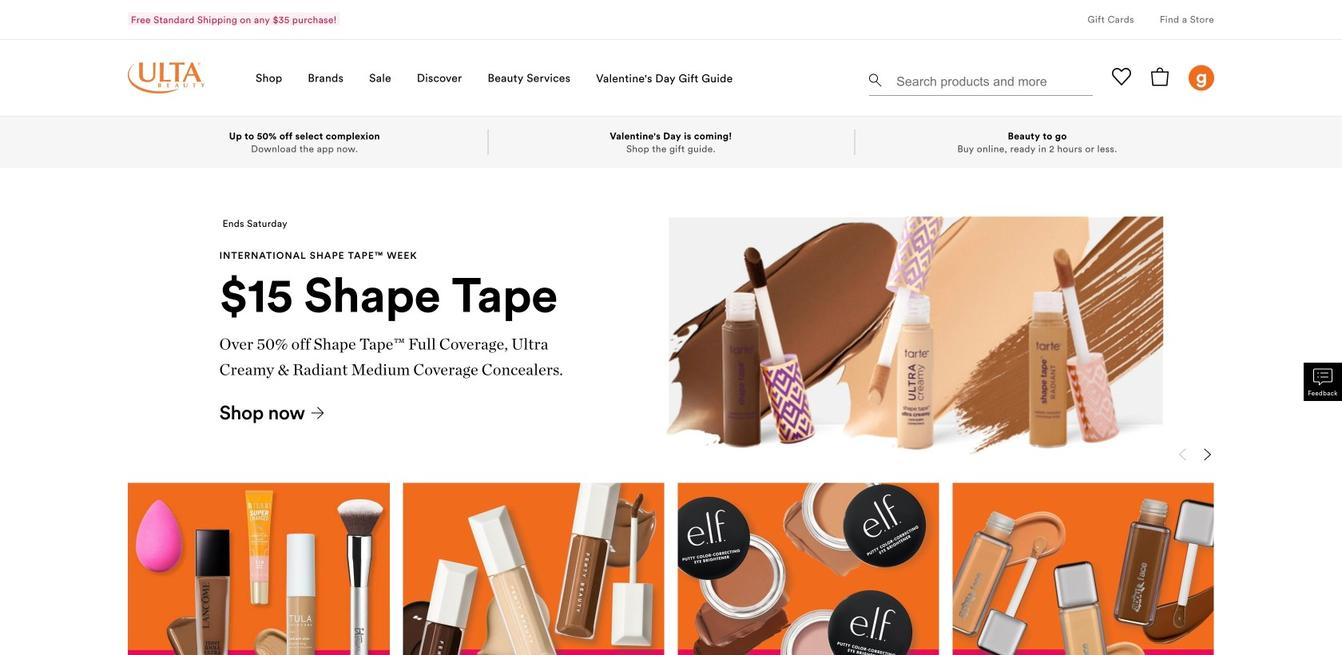 Task type: locate. For each thing, give the bounding box(es) containing it.
None search field
[[870, 61, 1093, 99]]

Search products and more search field
[[895, 64, 1088, 92]]

next slide image
[[1202, 448, 1215, 461]]

region
[[128, 443, 1215, 655]]

favorites icon image
[[1112, 67, 1132, 86]]

previous slide image
[[1176, 448, 1189, 461]]



Task type: describe. For each thing, give the bounding box(es) containing it.
$15 shape tape full coverage, ultra creamy & radiant medium coverage concealers. image
[[586, 181, 1247, 457]]

0 items in bag image
[[1151, 67, 1170, 86]]



Task type: vqa. For each thing, say whether or not it's contained in the screenshot.
Favorites Icon at the top of the page
yes



